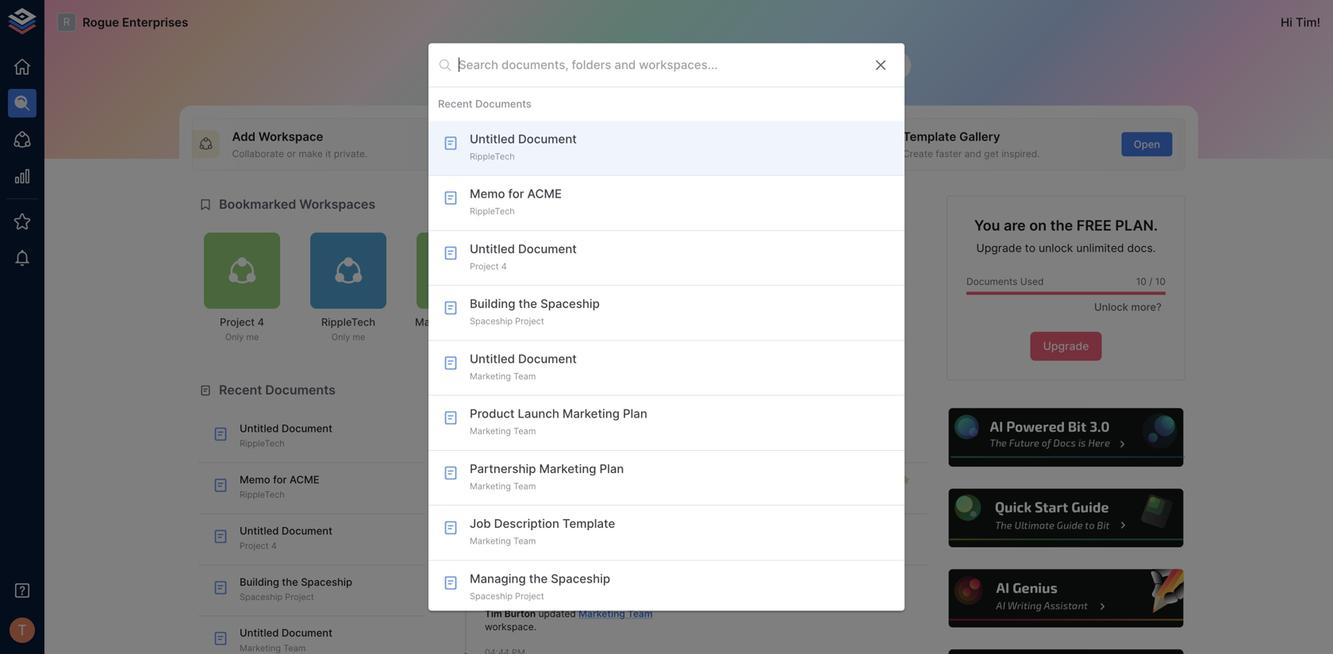 Task type: describe. For each thing, give the bounding box(es) containing it.
free
[[1077, 217, 1112, 234]]

1 vertical spatial recent
[[219, 382, 262, 398]]

are
[[1004, 217, 1026, 234]]

faster
[[936, 148, 962, 159]]

1 vertical spatial recent documents
[[219, 382, 336, 398]]

product
[[470, 407, 515, 421]]

documents used
[[967, 276, 1044, 288]]

documents,
[[543, 58, 610, 73]]

to
[[1025, 241, 1036, 255]]

folders
[[613, 58, 653, 73]]

workspace activities
[[471, 382, 601, 398]]

workspace inside add workspace collaborate or make it private.
[[259, 129, 323, 144]]

dec 05, 2023
[[460, 419, 526, 431]]

bookmark
[[535, 272, 576, 282]]

rippletech only me
[[321, 316, 376, 342]]

team inside partnership marketing plan marketing team
[[514, 481, 536, 491]]

4 inside 'project 4 only me'
[[258, 316, 264, 328]]

r
[[63, 15, 70, 29]]

1 vertical spatial untitled document marketing team
[[240, 627, 333, 653]]

burton inside tim burton updated marketing team workspace .
[[505, 465, 536, 476]]

1 horizontal spatial building the spaceship spaceship project
[[470, 297, 600, 326]]

1 10 from the left
[[1137, 276, 1147, 288]]

dec for dec 05, 2023
[[460, 419, 479, 431]]

collaborate
[[232, 148, 284, 159]]

created
[[539, 516, 573, 528]]

project 4 only me
[[220, 316, 264, 342]]

marketing inside tim burton updated marketing team workspace .
[[579, 465, 625, 476]]

Search documents, folders and workspaces... text field
[[459, 53, 861, 77]]

workspace inside 05:27 pm tim burton updated marketing team workspace .
[[485, 621, 534, 633]]

managing the spaceship spaceship project
[[470, 571, 611, 601]]

recently favorited
[[722, 382, 837, 398]]

template gallery create faster and get inspired.
[[903, 129, 1040, 159]]

search
[[500, 58, 540, 73]]

project inside 'project 4 only me'
[[220, 316, 255, 328]]

0 horizontal spatial documents
[[265, 382, 336, 398]]

team inside tim burton updated marketing team workspace .
[[628, 465, 653, 476]]

only for project
[[225, 332, 244, 342]]

create document
[[568, 129, 669, 144]]

upgrade inside you are on the free plan. upgrade to unlock unlimited docs.
[[977, 241, 1022, 255]]

. for updated
[[534, 621, 537, 633]]

search documents, folders and workspaces...
[[500, 58, 759, 73]]

02:36
[[485, 504, 509, 515]]

10 / 10
[[1137, 276, 1166, 288]]

04,
[[482, 562, 498, 574]]

only inside rippletech only me
[[332, 332, 350, 342]]

02:36 pm tim burton created project 2024 workspace .
[[485, 504, 635, 541]]

used
[[1021, 276, 1044, 288]]

make
[[299, 148, 323, 159]]

workspace inside 02:36 pm tim burton created project 2024 workspace .
[[485, 530, 534, 541]]

!
[[1317, 15, 1321, 29]]

workspaces
[[299, 197, 376, 212]]

dialog containing untitled document
[[429, 43, 905, 616]]

updated inside tim burton updated marketing team workspace .
[[539, 465, 576, 476]]

plan inside partnership marketing plan marketing team
[[600, 461, 624, 476]]

unlock
[[1039, 241, 1074, 255]]

workspace inside bookmark workspace button
[[533, 284, 578, 295]]

1 vertical spatial memo for acme rippletech
[[240, 473, 320, 500]]

launch
[[518, 407, 560, 421]]

1 marketing team link from the top
[[579, 465, 653, 476]]

the inside you are on the free plan. upgrade to unlock unlimited docs.
[[1051, 217, 1074, 234]]

marketing team only me
[[415, 316, 495, 342]]

unlock more? button
[[1086, 295, 1166, 319]]

tim inside 05:27 pm tim burton updated marketing team workspace .
[[485, 608, 502, 619]]

0 horizontal spatial untitled document rippletech
[[240, 422, 333, 449]]

marketing inside job description template marketing team
[[470, 536, 511, 546]]

project inside 02:36 pm tim burton created project 2024 workspace .
[[576, 516, 609, 528]]

t button
[[5, 613, 40, 648]]

unlimited
[[1077, 241, 1125, 255]]

bookmarked
[[219, 197, 296, 212]]

memo for acme rippletech inside dialog
[[470, 187, 562, 216]]

enterprises
[[122, 15, 188, 29]]

workspaces...
[[681, 58, 759, 73]]

you are on the free plan. upgrade to unlock unlimited docs.
[[975, 217, 1158, 255]]

. for created
[[534, 530, 537, 541]]

job
[[470, 516, 491, 531]]

on
[[1030, 217, 1047, 234]]

2 marketing team link from the top
[[579, 608, 653, 619]]

add for add workspace collaborate or make it private.
[[232, 129, 256, 144]]

0 horizontal spatial create
[[568, 129, 606, 144]]

2 10 from the left
[[1156, 276, 1166, 288]]

2024
[[611, 516, 635, 528]]

2 help image from the top
[[947, 487, 1186, 550]]

unlock
[[1095, 301, 1129, 313]]

bookmark workspace button
[[518, 233, 594, 309]]

marketing inside the marketing team only me
[[415, 316, 465, 328]]

me for marketing
[[459, 332, 472, 342]]

1 vertical spatial memo
[[240, 473, 270, 486]]

template inside job description template marketing team
[[563, 516, 616, 531]]

team inside job description template marketing team
[[514, 536, 536, 546]]

0 vertical spatial recent
[[438, 98, 473, 110]]

job description template marketing team
[[470, 516, 616, 546]]

1 vertical spatial building
[[240, 576, 279, 588]]

add workspace collaborate or make it private.
[[232, 129, 368, 159]]

bookmark workspace
[[533, 272, 578, 295]]



Task type: vqa. For each thing, say whether or not it's contained in the screenshot.


Task type: locate. For each thing, give the bounding box(es) containing it.
0 vertical spatial documents
[[476, 98, 532, 110]]

workspace
[[533, 284, 578, 295], [485, 478, 534, 490], [485, 530, 534, 541], [485, 621, 534, 633]]

dec
[[460, 419, 479, 431], [460, 562, 479, 574]]

1 vertical spatial upgrade
[[1044, 340, 1090, 353]]

recent documents down 'project 4 only me'
[[219, 382, 336, 398]]

dialog
[[429, 43, 905, 616]]

1 vertical spatial 4
[[258, 316, 264, 328]]

team inside product launch marketing plan marketing team
[[514, 426, 536, 436]]

marketing
[[415, 316, 465, 328], [470, 371, 511, 381], [563, 407, 620, 421], [470, 426, 511, 436], [539, 461, 597, 476], [579, 465, 625, 476], [470, 481, 511, 491], [470, 536, 511, 546], [579, 608, 625, 619], [240, 643, 281, 653]]

2 burton from the top
[[505, 516, 536, 528]]

1 vertical spatial documents
[[967, 276, 1018, 288]]

pm inside 02:36 pm tim burton created project 2024 workspace .
[[512, 504, 525, 515]]

get
[[985, 148, 999, 159]]

dec left the 05,
[[460, 419, 479, 431]]

pm
[[512, 504, 525, 515], [511, 596, 524, 606]]

/
[[1150, 276, 1153, 288]]

4 inside dialog
[[501, 261, 507, 271]]

1 horizontal spatial building
[[470, 297, 516, 311]]

private.
[[334, 148, 368, 159]]

1 vertical spatial building the spaceship spaceship project
[[240, 576, 353, 602]]

documents down search
[[476, 98, 532, 110]]

template inside the "template gallery create faster and get inspired."
[[903, 129, 957, 144]]

add inside add workspace collaborate or make it private.
[[232, 129, 256, 144]]

0 horizontal spatial template
[[563, 516, 616, 531]]

upgrade inside button
[[1044, 340, 1090, 353]]

workspace down bookmark at the left of page
[[533, 284, 578, 295]]

0 vertical spatial dec
[[460, 419, 479, 431]]

marketing inside 05:27 pm tim burton updated marketing team workspace .
[[579, 608, 625, 619]]

updated down product launch marketing plan marketing team
[[539, 465, 576, 476]]

2 horizontal spatial documents
[[967, 276, 1018, 288]]

documents
[[476, 98, 532, 110], [967, 276, 1018, 288], [265, 382, 336, 398]]

0 vertical spatial memo for acme rippletech
[[470, 187, 562, 216]]

10
[[1137, 276, 1147, 288], [1156, 276, 1166, 288]]

1 horizontal spatial untitled document project 4
[[470, 242, 577, 271]]

team
[[468, 316, 495, 328], [514, 371, 536, 381], [514, 426, 536, 436], [628, 465, 653, 476], [514, 481, 536, 491], [514, 536, 536, 546], [628, 608, 653, 619], [283, 643, 306, 653]]

1 horizontal spatial acme
[[528, 187, 562, 201]]

2023
[[500, 419, 526, 431], [500, 562, 526, 574]]

2 . from the top
[[534, 530, 537, 541]]

tim down the "05:27"
[[485, 608, 502, 619]]

2023 for dec 05, 2023
[[500, 419, 526, 431]]

and inside button
[[656, 58, 677, 73]]

tim inside 02:36 pm tim burton created project 2024 workspace .
[[485, 516, 502, 528]]

2023 right 04,
[[500, 562, 526, 574]]

1 dec from the top
[[460, 419, 479, 431]]

untitled document marketing team
[[470, 352, 577, 381], [240, 627, 333, 653]]

the inside managing the spaceship spaceship project
[[529, 571, 548, 586]]

2 vertical spatial documents
[[265, 382, 336, 398]]

help image
[[947, 406, 1186, 469], [947, 487, 1186, 550], [947, 567, 1186, 630], [947, 647, 1186, 654]]

workspace up product at the bottom of the page
[[471, 382, 540, 398]]

and down gallery
[[965, 148, 982, 159]]

1 horizontal spatial me
[[353, 332, 365, 342]]

building inside dialog
[[470, 297, 516, 311]]

create left faster
[[903, 148, 933, 159]]

tim up 02:36 on the bottom left of page
[[485, 465, 502, 476]]

2 only from the left
[[332, 332, 350, 342]]

or
[[287, 148, 296, 159]]

0 horizontal spatial untitled document marketing team
[[240, 627, 333, 653]]

recent up add button
[[438, 98, 473, 110]]

tim inside tim burton updated marketing team workspace .
[[485, 465, 502, 476]]

0 vertical spatial marketing team link
[[579, 465, 653, 476]]

favorited
[[779, 382, 837, 398]]

10 right "/"
[[1156, 276, 1166, 288]]

updated
[[539, 465, 576, 476], [539, 608, 576, 619]]

project inside managing the spaceship spaceship project
[[515, 591, 544, 601]]

0 vertical spatial template
[[903, 129, 957, 144]]

pm for updated
[[511, 596, 524, 606]]

1 horizontal spatial add
[[466, 138, 486, 150]]

0 vertical spatial untitled document project 4
[[470, 242, 577, 271]]

0 vertical spatial create
[[568, 129, 606, 144]]

add inside add button
[[466, 138, 486, 150]]

t
[[18, 621, 27, 639]]

create down documents,
[[568, 129, 606, 144]]

0 horizontal spatial recent documents
[[219, 382, 336, 398]]

. inside 05:27 pm tim burton updated marketing team workspace .
[[534, 621, 537, 633]]

.
[[534, 478, 537, 490], [534, 530, 537, 541], [534, 621, 537, 633]]

burton inside 05:27 pm tim burton updated marketing team workspace .
[[505, 608, 536, 619]]

0 vertical spatial untitled document rippletech
[[470, 132, 577, 161]]

0 horizontal spatial acme
[[290, 473, 320, 486]]

1 vertical spatial acme
[[290, 473, 320, 486]]

1 horizontal spatial 4
[[271, 541, 277, 551]]

partnership marketing plan marketing team
[[470, 461, 624, 491]]

add button
[[451, 132, 502, 157]]

spaceship
[[541, 297, 600, 311], [470, 316, 513, 326], [551, 571, 611, 586], [301, 576, 353, 588], [470, 591, 513, 601], [240, 592, 283, 602]]

upgrade button
[[1031, 332, 1102, 361]]

1 vertical spatial untitled document project 4
[[240, 525, 333, 551]]

dec 04, 2023
[[460, 562, 526, 574]]

0 vertical spatial memo
[[470, 187, 505, 201]]

1 horizontal spatial untitled document rippletech
[[470, 132, 577, 161]]

. inside tim burton updated marketing team workspace .
[[534, 478, 537, 490]]

1 vertical spatial workspace
[[471, 382, 540, 398]]

0 horizontal spatial 4
[[258, 316, 264, 328]]

2 vertical spatial 4
[[271, 541, 277, 551]]

1 vertical spatial and
[[965, 148, 982, 159]]

me for project
[[246, 332, 259, 342]]

building the spaceship spaceship project
[[470, 297, 600, 326], [240, 576, 353, 602]]

0 horizontal spatial building
[[240, 576, 279, 588]]

1 me from the left
[[246, 332, 259, 342]]

1 vertical spatial 2023
[[500, 562, 526, 574]]

recent
[[438, 98, 473, 110], [219, 382, 262, 398]]

untitled document project 4
[[470, 242, 577, 271], [240, 525, 333, 551]]

team inside the marketing team only me
[[468, 316, 495, 328]]

burton inside 02:36 pm tim burton created project 2024 workspace .
[[505, 516, 536, 528]]

0 vertical spatial upgrade
[[977, 241, 1022, 255]]

1 updated from the top
[[539, 465, 576, 476]]

0 vertical spatial pm
[[512, 504, 525, 515]]

untitled
[[470, 132, 515, 146], [470, 242, 515, 256], [470, 352, 515, 366], [240, 422, 279, 435], [240, 525, 279, 537], [240, 627, 279, 639]]

tim right hi
[[1296, 15, 1317, 29]]

recent down 'project 4 only me'
[[219, 382, 262, 398]]

project 2024 link
[[576, 516, 635, 528]]

05,
[[482, 419, 497, 431]]

0 vertical spatial acme
[[528, 187, 562, 201]]

3 only from the left
[[438, 332, 457, 342]]

1 help image from the top
[[947, 406, 1186, 469]]

plan.
[[1116, 217, 1158, 234]]

0 horizontal spatial and
[[656, 58, 677, 73]]

more?
[[1132, 301, 1162, 313]]

only for marketing
[[438, 332, 457, 342]]

recently
[[722, 382, 776, 398]]

1 vertical spatial for
[[273, 473, 287, 486]]

4 help image from the top
[[947, 647, 1186, 654]]

1 vertical spatial updated
[[539, 608, 576, 619]]

search documents, folders and workspaces... button
[[467, 51, 911, 80]]

1 horizontal spatial recent
[[438, 98, 473, 110]]

1 vertical spatial untitled document rippletech
[[240, 422, 333, 449]]

0 horizontal spatial for
[[273, 473, 287, 486]]

workspace down partnership
[[485, 478, 534, 490]]

open button
[[1122, 132, 1173, 157]]

hi tim !
[[1281, 15, 1321, 29]]

unlock more?
[[1095, 301, 1162, 313]]

team inside 05:27 pm tim burton updated marketing team workspace .
[[628, 608, 653, 619]]

3 burton from the top
[[505, 608, 536, 619]]

hi
[[1281, 15, 1293, 29]]

open
[[1134, 138, 1161, 150]]

workspace down the "05:27"
[[485, 621, 534, 633]]

for
[[508, 187, 524, 201], [273, 473, 287, 486]]

2 horizontal spatial me
[[459, 332, 472, 342]]

template
[[903, 129, 957, 144], [563, 516, 616, 531]]

2 vertical spatial burton
[[505, 608, 536, 619]]

1 horizontal spatial documents
[[476, 98, 532, 110]]

0 vertical spatial building
[[470, 297, 516, 311]]

tim burton updated marketing team workspace .
[[485, 465, 653, 490]]

2 dec from the top
[[460, 562, 479, 574]]

workspace up or
[[259, 129, 323, 144]]

0 vertical spatial 2023
[[500, 419, 526, 431]]

0 horizontal spatial only
[[225, 332, 244, 342]]

only inside the marketing team only me
[[438, 332, 457, 342]]

2 updated from the top
[[539, 608, 576, 619]]

me inside rippletech only me
[[353, 332, 365, 342]]

0 horizontal spatial untitled document project 4
[[240, 525, 333, 551]]

pm right the "05:27"
[[511, 596, 524, 606]]

0 vertical spatial workspace
[[259, 129, 323, 144]]

1 vertical spatial plan
[[600, 461, 624, 476]]

product launch marketing plan marketing team
[[470, 407, 648, 436]]

workspace down 02:36 on the bottom left of page
[[485, 530, 534, 541]]

pm up description
[[512, 504, 525, 515]]

1 horizontal spatial untitled document marketing team
[[470, 352, 577, 381]]

memo inside dialog
[[470, 187, 505, 201]]

activities
[[543, 382, 601, 398]]

only inside 'project 4 only me'
[[225, 332, 244, 342]]

0 horizontal spatial recent
[[219, 382, 262, 398]]

1 horizontal spatial template
[[903, 129, 957, 144]]

burton for updated
[[505, 608, 536, 619]]

updated inside 05:27 pm tim burton updated marketing team workspace .
[[539, 608, 576, 619]]

upgrade down you
[[977, 241, 1022, 255]]

untitled document marketing team inside dialog
[[470, 352, 577, 381]]

1 vertical spatial burton
[[505, 516, 536, 528]]

05:27 pm tim burton updated marketing team workspace .
[[485, 596, 653, 633]]

1 horizontal spatial for
[[508, 187, 524, 201]]

0 horizontal spatial upgrade
[[977, 241, 1022, 255]]

me inside 'project 4 only me'
[[246, 332, 259, 342]]

0 horizontal spatial workspace
[[259, 129, 323, 144]]

1 horizontal spatial recent documents
[[438, 98, 532, 110]]

2023 for dec 04, 2023
[[500, 562, 526, 574]]

tim down 02:36 on the bottom left of page
[[485, 516, 502, 528]]

workspace inside tim burton updated marketing team workspace .
[[485, 478, 534, 490]]

2 horizontal spatial only
[[438, 332, 457, 342]]

0 vertical spatial recent documents
[[438, 98, 532, 110]]

and inside the "template gallery create faster and get inspired."
[[965, 148, 982, 159]]

0 vertical spatial for
[[508, 187, 524, 201]]

0 vertical spatial .
[[534, 478, 537, 490]]

you
[[975, 217, 1001, 234]]

1 vertical spatial create
[[903, 148, 933, 159]]

0 vertical spatial plan
[[623, 407, 648, 421]]

plan inside product launch marketing plan marketing team
[[623, 407, 648, 421]]

0 horizontal spatial building the spaceship spaceship project
[[240, 576, 353, 602]]

dec for dec 04, 2023
[[460, 562, 479, 574]]

0 vertical spatial burton
[[505, 465, 536, 476]]

me inside the marketing team only me
[[459, 332, 472, 342]]

1 horizontal spatial create
[[903, 148, 933, 159]]

and right folders
[[656, 58, 677, 73]]

burton
[[505, 465, 536, 476], [505, 516, 536, 528], [505, 608, 536, 619]]

05:27
[[485, 596, 508, 606]]

dec left 04,
[[460, 562, 479, 574]]

3 . from the top
[[534, 621, 537, 633]]

1 horizontal spatial upgrade
[[1044, 340, 1090, 353]]

2 vertical spatial .
[[534, 621, 537, 633]]

1 . from the top
[[534, 478, 537, 490]]

1 burton from the top
[[505, 465, 536, 476]]

1 only from the left
[[225, 332, 244, 342]]

add
[[232, 129, 256, 144], [466, 138, 486, 150]]

0 vertical spatial updated
[[539, 465, 576, 476]]

rogue
[[83, 15, 119, 29]]

untitled document rippletech
[[470, 132, 577, 161], [240, 422, 333, 449]]

rippletech
[[470, 151, 515, 161], [470, 206, 515, 216], [321, 316, 376, 328], [240, 438, 285, 449], [240, 490, 285, 500]]

upgrade down unlock more? button
[[1044, 340, 1090, 353]]

managing
[[470, 571, 526, 586]]

gallery
[[960, 129, 1001, 144]]

documents down rippletech only me on the left of the page
[[265, 382, 336, 398]]

pm inside 05:27 pm tim burton updated marketing team workspace .
[[511, 596, 524, 606]]

burton down 02:36 on the bottom left of page
[[505, 516, 536, 528]]

description
[[494, 516, 560, 531]]

create inside the "template gallery create faster and get inspired."
[[903, 148, 933, 159]]

1 horizontal spatial workspace
[[471, 382, 540, 398]]

0 horizontal spatial memo for acme rippletech
[[240, 473, 320, 500]]

plan
[[623, 407, 648, 421], [600, 461, 624, 476]]

1 vertical spatial dec
[[460, 562, 479, 574]]

0 vertical spatial building the spaceship spaceship project
[[470, 297, 600, 326]]

. inside 02:36 pm tim burton created project 2024 workspace .
[[534, 530, 537, 541]]

and
[[656, 58, 677, 73], [965, 148, 982, 159]]

inspired.
[[1002, 148, 1040, 159]]

burton up 02:36 on the bottom left of page
[[505, 465, 536, 476]]

documents left used
[[967, 276, 1018, 288]]

bookmarked workspaces
[[219, 197, 376, 212]]

untitled document project 4 inside dialog
[[470, 242, 577, 271]]

0 horizontal spatial add
[[232, 129, 256, 144]]

2 me from the left
[[353, 332, 365, 342]]

add for add
[[466, 138, 486, 150]]

1 horizontal spatial and
[[965, 148, 982, 159]]

1 horizontal spatial 10
[[1156, 276, 1166, 288]]

0 vertical spatial 4
[[501, 261, 507, 271]]

acme inside dialog
[[528, 187, 562, 201]]

me
[[246, 332, 259, 342], [353, 332, 365, 342], [459, 332, 472, 342]]

pm for created
[[512, 504, 525, 515]]

burton for created
[[505, 516, 536, 528]]

1 vertical spatial marketing team link
[[579, 608, 653, 619]]

0 horizontal spatial memo
[[240, 473, 270, 486]]

it
[[326, 148, 331, 159]]

partnership
[[470, 461, 536, 476]]

0 vertical spatial untitled document marketing team
[[470, 352, 577, 381]]

3 me from the left
[[459, 332, 472, 342]]

rogue enterprises
[[83, 15, 188, 29]]

0 horizontal spatial 10
[[1137, 276, 1147, 288]]

burton down the "05:27"
[[505, 608, 536, 619]]

1 vertical spatial .
[[534, 530, 537, 541]]

1 horizontal spatial only
[[332, 332, 350, 342]]

0 vertical spatial and
[[656, 58, 677, 73]]

2023 right the 05,
[[500, 419, 526, 431]]

untitled document rippletech inside dialog
[[470, 132, 577, 161]]

updated down managing the spaceship spaceship project
[[539, 608, 576, 619]]

0 horizontal spatial me
[[246, 332, 259, 342]]

10 left "/"
[[1137, 276, 1147, 288]]

building
[[470, 297, 516, 311], [240, 576, 279, 588]]

memo
[[470, 187, 505, 201], [240, 473, 270, 486]]

create
[[568, 129, 606, 144], [903, 148, 933, 159]]

1 horizontal spatial memo for acme rippletech
[[470, 187, 562, 216]]

recent documents up add button
[[438, 98, 532, 110]]

1 vertical spatial template
[[563, 516, 616, 531]]

workspace
[[259, 129, 323, 144], [471, 382, 540, 398]]

3 help image from the top
[[947, 567, 1186, 630]]

docs.
[[1128, 241, 1156, 255]]



